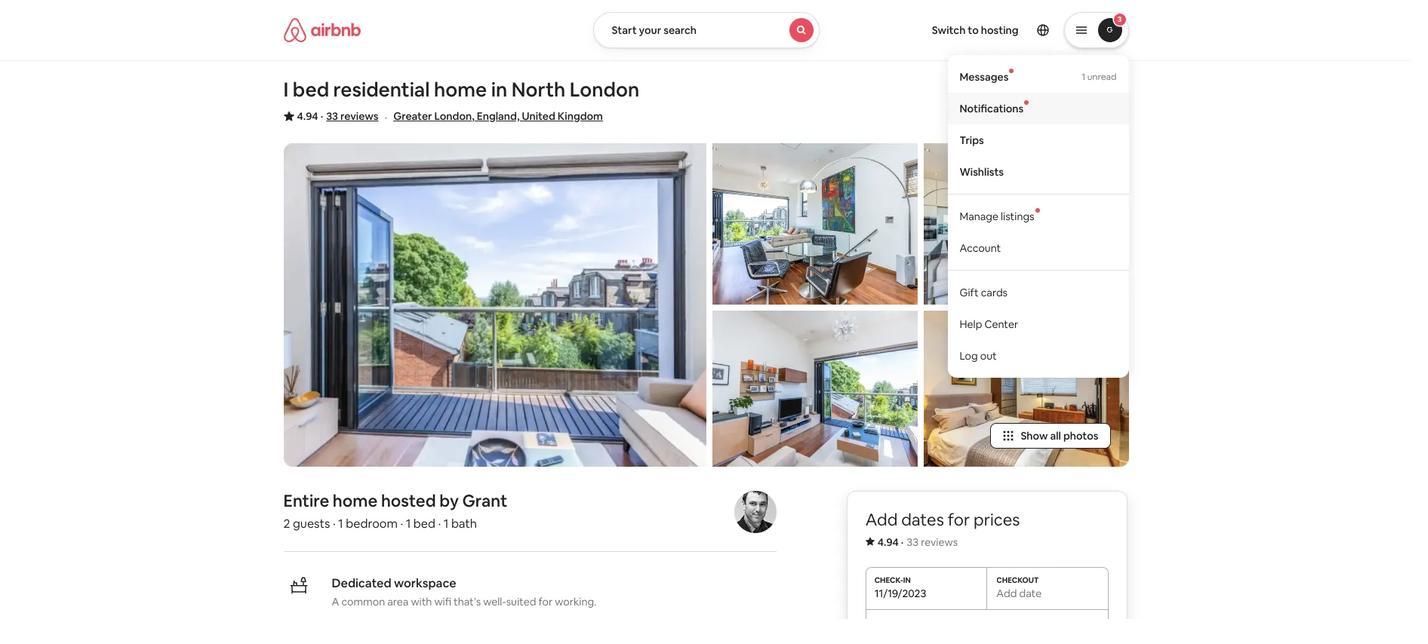 Task type: vqa. For each thing, say whether or not it's contained in the screenshot.
total within the Springdale, Utah Hosted by Liz 5 nights · Jan 16 – 21 $1,344 AUD total before taxes
no



Task type: locate. For each thing, give the bounding box(es) containing it.
1 vertical spatial reviews
[[922, 536, 958, 549]]

save
[[1106, 110, 1129, 124]]

0 vertical spatial 4.94
[[297, 109, 318, 123]]

for
[[948, 509, 971, 530], [539, 595, 553, 609]]

reviews down add dates for prices at the bottom right of the page
[[922, 536, 958, 549]]

4.94
[[297, 109, 318, 123], [878, 536, 899, 549]]

0 vertical spatial for
[[948, 509, 971, 530]]

33 down "dates"
[[907, 536, 919, 549]]

1 horizontal spatial add
[[997, 587, 1018, 601]]

for right "dates"
[[948, 509, 971, 530]]

4.94 up 11/19/2023
[[878, 536, 899, 549]]

1 horizontal spatial reviews
[[922, 536, 958, 549]]

for inside dedicated workspace a common area with wifi that's well-suited for working.
[[539, 595, 553, 609]]

0 horizontal spatial for
[[539, 595, 553, 609]]

in
[[491, 77, 507, 103]]

log out button
[[948, 340, 1129, 372]]

london,
[[434, 109, 475, 123]]

save button
[[1081, 104, 1135, 130]]

profile element
[[838, 0, 1129, 378]]

0 horizontal spatial 33
[[326, 109, 338, 123]]

4.94 · 33 reviews
[[297, 109, 379, 123], [878, 536, 958, 549]]

0 horizontal spatial add
[[866, 509, 898, 530]]

bed right i
[[293, 77, 329, 103]]

0 vertical spatial 4.94 · 33 reviews
[[297, 109, 379, 123]]

0 horizontal spatial reviews
[[340, 109, 379, 123]]

switch to hosting
[[932, 23, 1019, 37]]

england,
[[477, 109, 520, 123]]

1 vertical spatial add
[[997, 587, 1018, 601]]

cards
[[981, 286, 1008, 299]]

show all photos button
[[991, 423, 1111, 449]]

bed down the hosted
[[414, 516, 436, 532]]

home inside entire home hosted by grant 2 guests · 1 bedroom · 1 bed · 1 bath
[[333, 490, 378, 512]]

entire home hosted by grant 2 guests · 1 bedroom · 1 bed · 1 bath
[[283, 490, 508, 532]]

reviews
[[340, 109, 379, 123], [922, 536, 958, 549]]

0 vertical spatial add
[[866, 509, 898, 530]]

1
[[1082, 71, 1086, 83], [338, 516, 343, 532], [406, 516, 411, 532], [444, 516, 449, 532]]

add left date
[[997, 587, 1018, 601]]

1 vertical spatial 4.94 · 33 reviews
[[878, 536, 958, 549]]

0 horizontal spatial 4.94 · 33 reviews
[[297, 109, 379, 123]]

33
[[326, 109, 338, 123], [907, 536, 919, 549]]

· down the hosted
[[400, 516, 403, 532]]

i bed residential home in north london image 3 image
[[712, 311, 918, 467]]

bed
[[293, 77, 329, 103], [414, 516, 436, 532]]

bed inside entire home hosted by grant 2 guests · 1 bedroom · 1 bed · 1 bath
[[414, 516, 436, 532]]

1 left unread
[[1082, 71, 1086, 83]]

gift
[[960, 286, 979, 299]]

0 vertical spatial reviews
[[340, 109, 379, 123]]

gift cards
[[960, 286, 1008, 299]]

1 horizontal spatial bed
[[414, 516, 436, 532]]

log out
[[960, 349, 997, 363]]

wifi
[[434, 595, 451, 609]]

0 horizontal spatial bed
[[293, 77, 329, 103]]

1 horizontal spatial 33
[[907, 536, 919, 549]]

home
[[434, 77, 487, 103], [333, 490, 378, 512]]

learn more about the host, grant. image
[[734, 491, 777, 533], [734, 491, 777, 533]]

4.94 · 33 reviews down "dates"
[[878, 536, 958, 549]]

reviews down residential
[[340, 109, 379, 123]]

gift cards link
[[948, 277, 1129, 308]]

0 horizontal spatial home
[[333, 490, 378, 512]]

4.94 · 33 reviews down residential
[[297, 109, 379, 123]]

1 vertical spatial home
[[333, 490, 378, 512]]

1 unread
[[1082, 71, 1117, 83]]

i bed residential home in north london image 2 image
[[712, 143, 918, 305]]

listings
[[1001, 210, 1035, 223]]

1 vertical spatial for
[[539, 595, 553, 609]]

i bed residential home in north london image 4 image
[[924, 143, 1129, 305]]

dedicated
[[332, 576, 391, 592]]

i bed residential home in north london image 1 image
[[283, 143, 706, 467]]

guests
[[293, 516, 330, 532]]

0 vertical spatial home
[[434, 77, 487, 103]]

switch to hosting link
[[923, 14, 1028, 46]]

area
[[387, 595, 409, 609]]

add left "dates"
[[866, 509, 898, 530]]

·
[[321, 109, 323, 123], [385, 109, 387, 125], [333, 516, 336, 532], [400, 516, 403, 532], [438, 516, 441, 532], [902, 536, 904, 549]]

all
[[1050, 429, 1061, 443]]

center
[[985, 318, 1019, 331]]

for right the suited
[[539, 595, 553, 609]]

0 vertical spatial bed
[[293, 77, 329, 103]]

11/19/2023
[[875, 587, 927, 601]]

1 vertical spatial 4.94
[[878, 536, 899, 549]]

add for add dates for prices
[[866, 509, 898, 530]]

add
[[866, 509, 898, 530], [997, 587, 1018, 601]]

1 horizontal spatial home
[[434, 77, 487, 103]]

date
[[1020, 587, 1042, 601]]

home up 'bedroom'
[[333, 490, 378, 512]]

north
[[512, 77, 566, 103]]

0 horizontal spatial 4.94
[[297, 109, 318, 123]]

33 down residential
[[326, 109, 338, 123]]

start
[[612, 23, 637, 37]]

by grant
[[440, 490, 508, 512]]

dedicated workspace a common area with wifi that's well-suited for working.
[[332, 576, 597, 609]]

account link
[[948, 232, 1129, 264]]

dates
[[902, 509, 945, 530]]

manage listings
[[960, 210, 1035, 223]]

add date
[[997, 587, 1042, 601]]

1 horizontal spatial for
[[948, 509, 971, 530]]

home up london,
[[434, 77, 487, 103]]

0 vertical spatial 33
[[326, 109, 338, 123]]

· right 'guests'
[[333, 516, 336, 532]]

4.94 left the 33 reviews button
[[297, 109, 318, 123]]

1 vertical spatial bed
[[414, 516, 436, 532]]



Task type: describe. For each thing, give the bounding box(es) containing it.
1 right 'guests'
[[338, 516, 343, 532]]

a
[[332, 595, 339, 609]]

with
[[411, 595, 432, 609]]

add for add date
[[997, 587, 1018, 601]]

messages
[[960, 70, 1009, 84]]

wishlists
[[960, 165, 1004, 179]]

· down "dates"
[[902, 536, 904, 549]]

search
[[664, 23, 697, 37]]

· left bath
[[438, 516, 441, 532]]

wishlists link
[[948, 156, 1129, 188]]

workspace
[[394, 576, 456, 592]]

show all photos
[[1021, 429, 1099, 443]]

help center
[[960, 318, 1019, 331]]

hosted
[[381, 490, 436, 512]]

help center link
[[948, 308, 1129, 340]]

bath
[[451, 516, 477, 532]]

start your search button
[[593, 12, 819, 48]]

i bed residential home in north london
[[283, 77, 640, 103]]

hosting
[[981, 23, 1019, 37]]

Start your search search field
[[593, 12, 819, 48]]

3
[[1118, 14, 1122, 24]]

greater
[[393, 109, 432, 123]]

unread
[[1088, 71, 1117, 83]]

help
[[960, 318, 982, 331]]

bedroom
[[346, 516, 398, 532]]

i bed residential home in north london image 5 image
[[924, 311, 1129, 467]]

residential
[[333, 77, 430, 103]]

1 left bath
[[444, 516, 449, 532]]

greater london, england, united kingdom button
[[393, 107, 603, 125]]

1 down the hosted
[[406, 516, 411, 532]]

london
[[570, 77, 640, 103]]

to
[[968, 23, 979, 37]]

suited
[[506, 595, 536, 609]]

out
[[980, 349, 997, 363]]

start your search
[[612, 23, 697, 37]]

that's
[[454, 595, 481, 609]]

kingdom
[[558, 109, 603, 123]]

switch
[[932, 23, 966, 37]]

account
[[960, 241, 1001, 255]]

1 vertical spatial 33
[[907, 536, 919, 549]]

has notifications image
[[1025, 100, 1029, 105]]

show
[[1021, 429, 1048, 443]]

· left the 33 reviews button
[[321, 109, 323, 123]]

common
[[342, 595, 385, 609]]

1 horizontal spatial 4.94
[[878, 536, 899, 549]]

add dates for prices
[[866, 509, 1021, 530]]

united
[[522, 109, 556, 123]]

well-
[[483, 595, 506, 609]]

i
[[283, 77, 289, 103]]

33 reviews button
[[326, 109, 379, 124]]

· greater london, england, united kingdom
[[385, 109, 603, 125]]

has notifications image
[[1035, 208, 1040, 213]]

1 horizontal spatial 4.94 · 33 reviews
[[878, 536, 958, 549]]

· left greater
[[385, 109, 387, 125]]

log
[[960, 349, 978, 363]]

manage
[[960, 210, 999, 223]]

trips
[[960, 133, 984, 147]]

prices
[[974, 509, 1021, 530]]

working.
[[555, 595, 597, 609]]

2
[[283, 516, 290, 532]]

entire
[[283, 490, 329, 512]]

notifications link
[[948, 93, 1129, 124]]

notifications
[[960, 102, 1024, 115]]

your
[[639, 23, 661, 37]]

trips link
[[948, 124, 1129, 156]]

photos
[[1064, 429, 1099, 443]]

3 button
[[1064, 12, 1129, 48]]

1 inside profile element
[[1082, 71, 1086, 83]]

manage listings link
[[948, 201, 1129, 232]]



